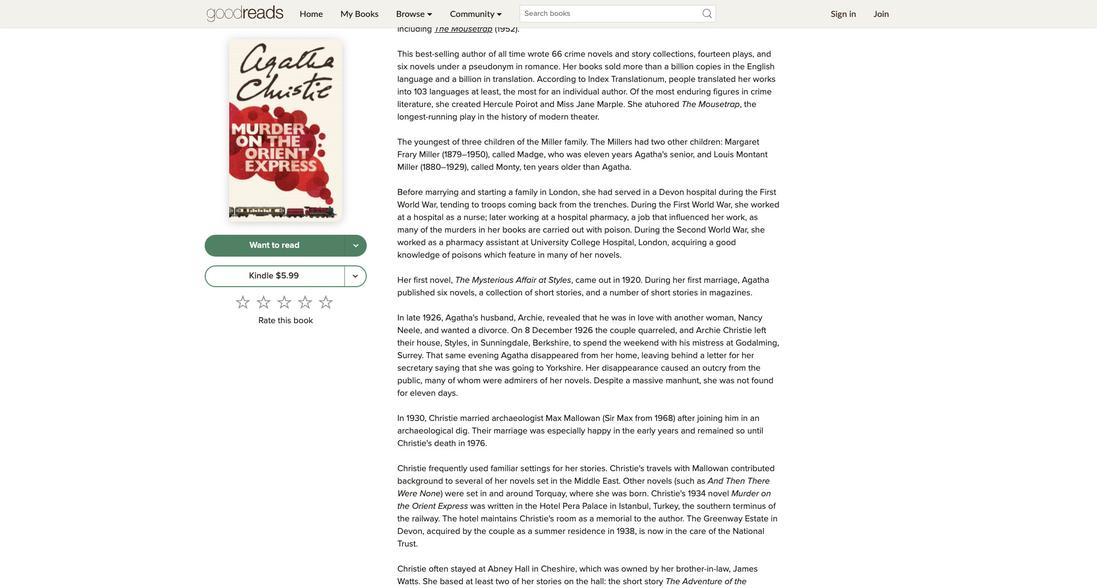 Task type: describe. For each thing, give the bounding box(es) containing it.
there for and then there were none
[[748, 477, 770, 486]]

orient
[[412, 502, 436, 511]]

home link
[[291, 0, 332, 27]]

this
[[278, 316, 291, 325]]

then for and then there were none
[[726, 477, 745, 486]]

the inside murder on the orient express
[[398, 502, 410, 511]]

mousetrap inside and then there were none the mousetrap
[[451, 25, 493, 33]]

rate this book element
[[205, 292, 367, 329]]

rating 0 out of 5 group
[[232, 292, 336, 312]]

the murder of roger ackroyd
[[398, 12, 511, 21]]

express
[[438, 502, 468, 511]]

my
[[341, 8, 353, 19]]

the for the mysterious affair at styles
[[455, 276, 470, 285]]

of for roger
[[444, 12, 452, 21]]

community
[[450, 8, 495, 19]]

community ▾ link
[[442, 0, 511, 27]]

my books
[[341, 8, 379, 19]]

kindle
[[249, 272, 274, 280]]

the for the adventure of the
[[666, 577, 681, 586]]

the for the murder of roger ackroyd
[[398, 12, 412, 21]]

▾ for community ▾
[[497, 8, 502, 19]]

want to read button
[[205, 235, 345, 257]]

rate 3 out of 5 image
[[277, 295, 291, 309]]

ackroyd
[[479, 12, 511, 21]]

rate this book
[[259, 316, 313, 325]]

rate 2 out of 5 image
[[256, 295, 271, 309]]

murder on the orient express
[[398, 489, 771, 511]]

join link
[[865, 0, 898, 27]]

book
[[294, 316, 313, 325]]

sign
[[831, 8, 847, 19]]

join
[[874, 8, 890, 19]]

home image
[[207, 0, 283, 27]]

of for the
[[725, 577, 732, 586]]

browse
[[396, 8, 425, 19]]

the mousetrap
[[682, 100, 740, 109]]

the adventure of the
[[398, 577, 747, 588]]

rate 5 out of 5 image
[[319, 295, 333, 309]]

community ▾
[[450, 8, 502, 19]]



Task type: locate. For each thing, give the bounding box(es) containing it.
▾ right community
[[497, 8, 502, 19]]

there inside and then there were none the mousetrap
[[597, 12, 619, 21]]

0 horizontal spatial and
[[557, 12, 573, 21]]

0 horizontal spatial mousetrap
[[451, 25, 493, 33]]

1 vertical spatial and
[[708, 477, 724, 486]]

there for and then there were none the mousetrap
[[597, 12, 619, 21]]

in
[[850, 8, 857, 19]]

and then there were none the mousetrap
[[434, 12, 665, 33]]

▾ for browse ▾
[[427, 8, 433, 19]]

want
[[250, 241, 270, 250]]

1 vertical spatial of
[[725, 577, 732, 586]]

of left roger
[[444, 12, 452, 21]]

▾ inside browse ▾ link
[[427, 8, 433, 19]]

affair
[[516, 276, 537, 285]]

the right the adventure
[[735, 577, 747, 586]]

were for and then there were none the mousetrap
[[621, 12, 641, 21]]

none inside and then there were none the mousetrap
[[644, 12, 665, 21]]

0 vertical spatial none
[[644, 12, 665, 21]]

the mysterious affair at styles
[[455, 276, 571, 285]]

of
[[444, 12, 452, 21], [725, 577, 732, 586]]

read
[[282, 241, 300, 250]]

roger
[[454, 12, 477, 21]]

0 horizontal spatial the
[[398, 502, 410, 511]]

▾ right "browse"
[[427, 8, 433, 19]]

the for the mousetrap
[[682, 100, 697, 109]]

then for and then there were none the mousetrap
[[575, 12, 594, 21]]

then
[[575, 12, 594, 21], [726, 477, 745, 486]]

none for and then there were none the mousetrap
[[644, 12, 665, 21]]

the
[[398, 12, 412, 21], [434, 25, 449, 33], [682, 100, 697, 109], [455, 276, 470, 285], [666, 577, 681, 586]]

1 horizontal spatial mousetrap
[[699, 100, 740, 109]]

1 vertical spatial none
[[420, 489, 441, 498]]

0 vertical spatial there
[[597, 12, 619, 21]]

2 ▾ from the left
[[497, 8, 502, 19]]

Search by book title or ISBN text field
[[520, 5, 716, 22]]

0 horizontal spatial ▾
[[427, 8, 433, 19]]

0 vertical spatial then
[[575, 12, 594, 21]]

sign in link
[[822, 0, 865, 27]]

there inside the 'and then there were none'
[[748, 477, 770, 486]]

1 vertical spatial then
[[726, 477, 745, 486]]

then inside the 'and then there were none'
[[726, 477, 745, 486]]

1 horizontal spatial none
[[644, 12, 665, 21]]

at
[[539, 276, 546, 285]]

there
[[597, 12, 619, 21], [748, 477, 770, 486]]

▾
[[427, 8, 433, 19], [497, 8, 502, 19]]

styles
[[549, 276, 571, 285]]

1 vertical spatial the
[[735, 577, 747, 586]]

1 vertical spatial murder
[[732, 489, 759, 498]]

were inside and then there were none the mousetrap
[[621, 12, 641, 21]]

none
[[644, 12, 665, 21], [420, 489, 441, 498]]

then inside and then there were none the mousetrap
[[575, 12, 594, 21]]

rate 4 out of 5 image
[[298, 295, 312, 309]]

0 horizontal spatial none
[[420, 489, 441, 498]]

1 horizontal spatial there
[[748, 477, 770, 486]]

browse ▾
[[396, 8, 433, 19]]

none inside the 'and then there were none'
[[420, 489, 441, 498]]

0 vertical spatial the
[[398, 502, 410, 511]]

were inside the 'and then there were none'
[[398, 489, 418, 498]]

the murder of roger ackroyd link
[[398, 12, 511, 21]]

▾ inside 'community ▾' link
[[497, 8, 502, 19]]

1 horizontal spatial were
[[621, 12, 641, 21]]

0 horizontal spatial there
[[597, 12, 619, 21]]

home
[[300, 8, 323, 19]]

the
[[398, 502, 410, 511], [735, 577, 747, 586]]

0 horizontal spatial of
[[444, 12, 452, 21]]

and inside and then there were none the mousetrap
[[557, 12, 573, 21]]

$5.99
[[276, 272, 299, 280]]

1 ▾ from the left
[[427, 8, 433, 19]]

kindle $5.99 link
[[205, 265, 345, 287]]

0 vertical spatial mousetrap
[[451, 25, 493, 33]]

to
[[272, 241, 280, 250]]

and
[[557, 12, 573, 21], [708, 477, 724, 486]]

0 horizontal spatial were
[[398, 489, 418, 498]]

1 horizontal spatial murder
[[732, 489, 759, 498]]

murder
[[415, 12, 442, 21], [732, 489, 759, 498]]

none for and then there were none
[[420, 489, 441, 498]]

adventure
[[683, 577, 723, 586]]

of right the adventure
[[725, 577, 732, 586]]

0 vertical spatial and
[[557, 12, 573, 21]]

1 horizontal spatial ▾
[[497, 8, 502, 19]]

browse ▾ link
[[388, 0, 442, 27]]

and for and then there were none
[[708, 477, 724, 486]]

on
[[761, 489, 771, 498]]

sign in
[[831, 8, 857, 19]]

the inside the adventure of the
[[735, 577, 747, 586]]

0 vertical spatial of
[[444, 12, 452, 21]]

my books link
[[332, 0, 388, 27]]

books
[[355, 8, 379, 19]]

1 horizontal spatial then
[[726, 477, 745, 486]]

None search field
[[511, 5, 725, 22]]

murder inside murder on the orient express
[[732, 489, 759, 498]]

were for and then there were none
[[398, 489, 418, 498]]

the inside the adventure of the
[[666, 577, 681, 586]]

1 vertical spatial were
[[398, 489, 418, 498]]

the left orient
[[398, 502, 410, 511]]

rate
[[259, 316, 276, 325]]

and for and then there were none the mousetrap
[[557, 12, 573, 21]]

and then there were none link
[[557, 12, 665, 21]]

mysterious
[[472, 276, 514, 285]]

want to read
[[250, 241, 300, 250]]

0 horizontal spatial then
[[575, 12, 594, 21]]

0 vertical spatial murder
[[415, 12, 442, 21]]

mousetrap
[[451, 25, 493, 33], [699, 100, 740, 109]]

1 vertical spatial there
[[748, 477, 770, 486]]

1 vertical spatial mousetrap
[[699, 100, 740, 109]]

the mousetrap link
[[434, 25, 493, 33]]

1 horizontal spatial the
[[735, 577, 747, 586]]

0 vertical spatial were
[[621, 12, 641, 21]]

1 horizontal spatial of
[[725, 577, 732, 586]]

0 horizontal spatial murder
[[415, 12, 442, 21]]

the inside and then there were none the mousetrap
[[434, 25, 449, 33]]

and then there were none
[[398, 477, 770, 498]]

1 horizontal spatial and
[[708, 477, 724, 486]]

rate 1 out of 5 image
[[236, 295, 250, 309]]

kindle $5.99
[[249, 272, 299, 280]]

of inside the adventure of the
[[725, 577, 732, 586]]

and inside the 'and then there were none'
[[708, 477, 724, 486]]

were
[[621, 12, 641, 21], [398, 489, 418, 498]]



Task type: vqa. For each thing, say whether or not it's contained in the screenshot.
1st her from right
no



